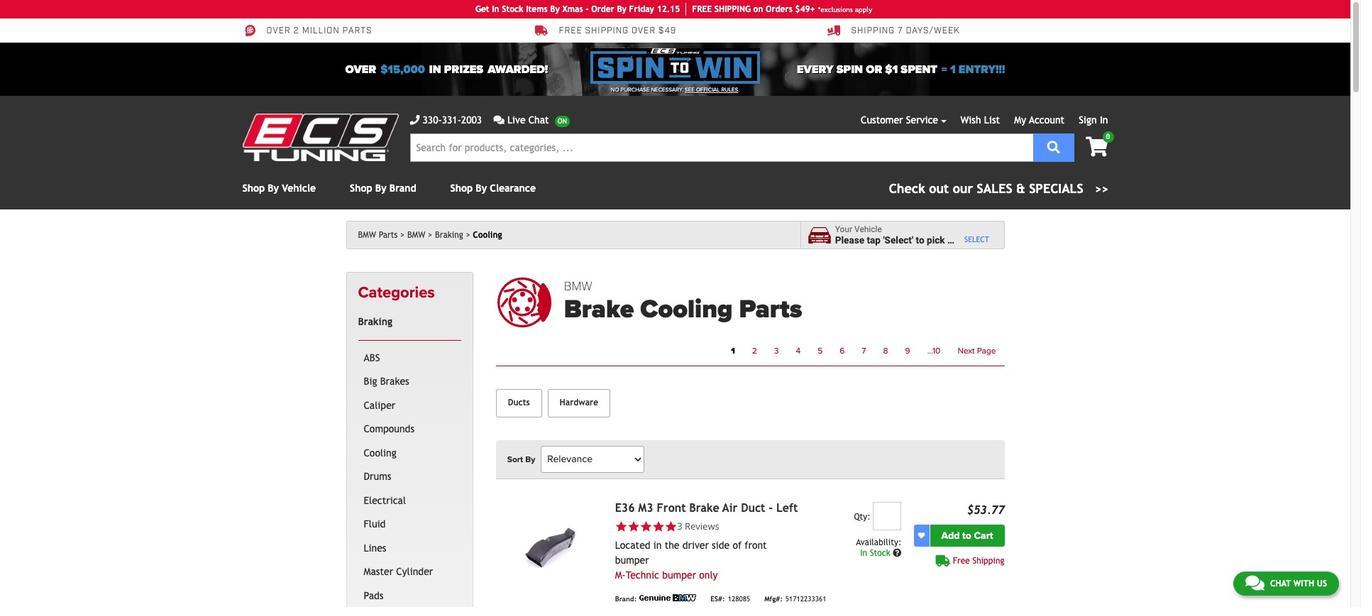 Task type: describe. For each thing, give the bounding box(es) containing it.
add
[[942, 529, 960, 542]]

located in the driver side of front bumper m-technic bumper only
[[615, 540, 767, 581]]

0 vertical spatial braking
[[435, 230, 464, 240]]

4 star image from the left
[[665, 520, 678, 533]]

shipping 7 days/week
[[852, 26, 960, 36]]

prizes
[[444, 62, 484, 76]]

live chat
[[508, 114, 549, 126]]

vehicle inside your vehicle please tap 'select' to pick a vehicle
[[855, 224, 882, 234]]

specials
[[1030, 181, 1084, 196]]

shop by vehicle
[[242, 182, 316, 194]]

over
[[632, 26, 656, 36]]

chat with us link
[[1234, 572, 1340, 596]]

brake inside bmw brake cooling parts
[[564, 294, 634, 325]]

8 link
[[875, 341, 897, 360]]

official
[[696, 87, 720, 93]]

search image
[[1048, 140, 1061, 153]]

bmw for parts
[[358, 230, 376, 240]]

$1
[[886, 62, 898, 76]]

customer
[[861, 114, 904, 126]]

2 link
[[744, 341, 766, 360]]

fluid link
[[361, 513, 458, 537]]

fluid
[[364, 519, 386, 530]]

next page
[[958, 346, 997, 356]]

question circle image
[[893, 549, 902, 557]]

=
[[942, 62, 948, 76]]

located
[[615, 540, 651, 551]]

3 for 3 reviews
[[678, 520, 683, 532]]

shopping cart image
[[1086, 137, 1109, 157]]

master cylinder
[[364, 566, 433, 577]]

'select'
[[884, 234, 914, 246]]

see official rules link
[[685, 86, 739, 94]]

my
[[1015, 114, 1027, 126]]

0
[[1107, 133, 1111, 141]]

3 reviews
[[678, 520, 720, 532]]

air
[[723, 501, 738, 515]]

2 3 reviews link from the left
[[678, 520, 720, 533]]

by for shop by clearance
[[476, 182, 487, 194]]

caliper link
[[361, 394, 458, 418]]

cylinder
[[396, 566, 433, 577]]

0 vertical spatial braking link
[[435, 230, 471, 240]]

51712233361
[[786, 595, 827, 603]]

8
[[884, 346, 889, 356]]

shop by vehicle link
[[242, 182, 316, 194]]

pads link
[[361, 584, 458, 607]]

in inside located in the driver side of front bumper m-technic bumper only
[[654, 540, 662, 551]]

es#128085 - 51712233361 - e36 m3 front brake air duct - left - located in the driver side of front bumper - genuine bmw - bmw image
[[496, 502, 604, 583]]

add to wish list image
[[918, 532, 926, 539]]

7 inside paginated product list navigation navigation
[[862, 346, 867, 356]]

every
[[797, 62, 834, 76]]

compounds
[[364, 423, 415, 435]]

on
[[754, 4, 764, 14]]

in stock
[[861, 548, 893, 558]]

purchase
[[621, 87, 650, 93]]

customer service
[[861, 114, 939, 126]]

over for over $15,000 in prizes
[[345, 62, 376, 76]]

1 vertical spatial bumper
[[663, 570, 697, 581]]

hardware
[[560, 398, 599, 408]]

cooling inside braking subcategories element
[[364, 447, 397, 459]]

with
[[1294, 579, 1315, 589]]

1 horizontal spatial shipping
[[973, 556, 1005, 566]]

mfg#: 51712233361
[[765, 595, 827, 603]]

1 horizontal spatial 7
[[898, 26, 904, 36]]

get
[[476, 4, 490, 14]]

account
[[1030, 114, 1065, 126]]

next page link
[[950, 341, 1005, 360]]

rules
[[722, 87, 739, 93]]

1 horizontal spatial brake
[[690, 501, 720, 515]]

next
[[958, 346, 975, 356]]

es#:
[[711, 595, 725, 603]]

0 horizontal spatial vehicle
[[282, 182, 316, 194]]

330-331-2003 link
[[410, 113, 482, 128]]

lines link
[[361, 537, 458, 560]]

bmw parts
[[358, 230, 398, 240]]

availability:
[[856, 537, 902, 547]]

1 inside paginated product list navigation navigation
[[731, 346, 735, 356]]

ecs tuning 'spin to win' contest logo image
[[591, 48, 760, 84]]

your
[[835, 224, 853, 234]]

sales & specials
[[977, 181, 1084, 196]]

$49+
[[796, 4, 816, 14]]

cart
[[974, 529, 994, 542]]

330-
[[423, 114, 442, 126]]

qty:
[[854, 512, 871, 522]]

clearance
[[490, 182, 536, 194]]

by for sort by
[[526, 454, 536, 464]]

front
[[745, 540, 767, 551]]

live
[[508, 114, 526, 126]]

shop by brand link
[[350, 182, 416, 194]]

1 vertical spatial stock
[[870, 548, 891, 558]]

sign in
[[1079, 114, 1109, 126]]

free shipping over $49
[[559, 26, 677, 36]]

master cylinder link
[[361, 560, 458, 584]]

sign in link
[[1079, 114, 1109, 126]]

by for shop by vehicle
[[268, 182, 279, 194]]

service
[[907, 114, 939, 126]]

only
[[700, 570, 718, 581]]

get in stock items by xmas - order by friday 12.15
[[476, 4, 680, 14]]

us
[[1318, 579, 1328, 589]]

reviews
[[685, 520, 720, 532]]

9 link
[[897, 341, 919, 360]]

by for shop by brand
[[375, 182, 387, 194]]

…10
[[928, 346, 941, 356]]

see
[[685, 87, 695, 93]]

e36
[[615, 501, 635, 515]]

comments image for live
[[494, 115, 505, 125]]

over 2 million parts link
[[242, 24, 372, 37]]

- for xmas
[[586, 4, 589, 14]]

1 horizontal spatial bmw
[[407, 230, 426, 240]]

brand
[[390, 182, 416, 194]]

$15,000
[[381, 62, 425, 76]]

0 horizontal spatial in
[[429, 62, 441, 76]]

in for sign
[[1101, 114, 1109, 126]]

entry!!!
[[959, 62, 1006, 76]]

your vehicle please tap 'select' to pick a vehicle
[[835, 224, 986, 246]]

*exclusions apply link
[[818, 4, 873, 15]]



Task type: vqa. For each thing, say whether or not it's contained in the screenshot.
the Compounds link
yes



Task type: locate. For each thing, give the bounding box(es) containing it.
free shipping over $49 link
[[535, 24, 677, 37]]

-
[[586, 4, 589, 14], [769, 501, 773, 515]]

7 link
[[854, 341, 875, 360]]

0 vertical spatial over
[[267, 26, 291, 36]]

1 vertical spatial comments image
[[1246, 574, 1265, 591]]

over left million
[[267, 26, 291, 36]]

sales & specials link
[[889, 179, 1109, 198]]

0 vertical spatial free
[[559, 26, 583, 36]]

shop for shop by clearance
[[451, 182, 473, 194]]

1 vertical spatial shipping
[[973, 556, 1005, 566]]

1 vertical spatial vehicle
[[855, 224, 882, 234]]

2 horizontal spatial cooling
[[641, 294, 733, 325]]

chat right live
[[529, 114, 549, 126]]

2 horizontal spatial bmw
[[564, 278, 593, 294]]

or
[[866, 62, 883, 76]]

1 horizontal spatial braking
[[435, 230, 464, 240]]

2 inside over 2 million parts link
[[294, 26, 299, 36]]

wish list link
[[961, 114, 1001, 126]]

3 star image from the left
[[653, 520, 665, 533]]

wish
[[961, 114, 982, 126]]

0 horizontal spatial shop
[[242, 182, 265, 194]]

6
[[840, 346, 845, 356]]

0 vertical spatial bumper
[[615, 555, 649, 566]]

0 vertical spatial -
[[586, 4, 589, 14]]

bmw for brake
[[564, 278, 593, 294]]

free for free shipping over $49
[[559, 26, 583, 36]]

3 reviews link down e36 m3 front brake air duct - left link
[[615, 520, 799, 533]]

0 vertical spatial in
[[492, 4, 500, 14]]

brand:
[[615, 595, 637, 603]]

0 horizontal spatial bmw
[[358, 230, 376, 240]]

vehicle down ecs tuning image
[[282, 182, 316, 194]]

cooling
[[473, 230, 502, 240], [641, 294, 733, 325], [364, 447, 397, 459]]

select link
[[965, 235, 990, 244]]

drums
[[364, 471, 392, 482]]

braking up abs
[[358, 316, 393, 328]]

3 down front
[[678, 520, 683, 532]]

0 horizontal spatial over
[[267, 26, 291, 36]]

comments image
[[494, 115, 505, 125], [1246, 574, 1265, 591]]

0 horizontal spatial 2
[[294, 26, 299, 36]]

1 horizontal spatial 2
[[752, 346, 757, 356]]

1 shop from the left
[[242, 182, 265, 194]]

0 vertical spatial stock
[[502, 4, 524, 14]]

comments image for chat
[[1246, 574, 1265, 591]]

ecs tuning image
[[242, 114, 399, 161]]

star image
[[615, 520, 628, 533]]

0 vertical spatial 2
[[294, 26, 299, 36]]

5
[[818, 346, 823, 356]]

stock left items
[[502, 4, 524, 14]]

shop by clearance
[[451, 182, 536, 194]]

bmw inside bmw brake cooling parts
[[564, 278, 593, 294]]

1 vertical spatial free
[[953, 556, 970, 566]]

1 vertical spatial braking
[[358, 316, 393, 328]]

Search text field
[[410, 133, 1034, 162]]

0 vertical spatial shipping
[[852, 26, 895, 36]]

1 vertical spatial in
[[654, 540, 662, 551]]

1 horizontal spatial over
[[345, 62, 376, 76]]

shop for shop by brand
[[350, 182, 372, 194]]

5 link
[[810, 341, 832, 360]]

0 horizontal spatial stock
[[502, 4, 524, 14]]

bumper
[[615, 555, 649, 566], [663, 570, 697, 581]]

comments image left 'chat with us'
[[1246, 574, 1265, 591]]

0 horizontal spatial 1
[[731, 346, 735, 356]]

technic
[[626, 570, 660, 581]]

by down ecs tuning image
[[268, 182, 279, 194]]

7 left days/week
[[898, 26, 904, 36]]

0 horizontal spatial bumper
[[615, 555, 649, 566]]

braking subcategories element
[[358, 340, 461, 607]]

0 vertical spatial 3
[[774, 346, 779, 356]]

1 horizontal spatial cooling
[[473, 230, 502, 240]]

chat with us
[[1271, 579, 1328, 589]]

shop for shop by vehicle
[[242, 182, 265, 194]]

0 vertical spatial brake
[[564, 294, 634, 325]]

0 horizontal spatial parts
[[379, 230, 398, 240]]

1 vertical spatial parts
[[740, 294, 803, 325]]

by left clearance
[[476, 182, 487, 194]]

0 vertical spatial in
[[429, 62, 441, 76]]

in
[[492, 4, 500, 14], [1101, 114, 1109, 126], [861, 548, 868, 558]]

shipping down cart on the bottom right of page
[[973, 556, 1005, 566]]

the
[[665, 540, 680, 551]]

3
[[774, 346, 779, 356], [678, 520, 683, 532]]

over $15,000 in prizes
[[345, 62, 484, 76]]

in right get
[[492, 4, 500, 14]]

0 horizontal spatial -
[[586, 4, 589, 14]]

free down xmas
[[559, 26, 583, 36]]

1 horizontal spatial stock
[[870, 548, 891, 558]]

by left xmas
[[551, 4, 560, 14]]

0 vertical spatial chat
[[529, 114, 549, 126]]

spin
[[837, 62, 863, 76]]

2 vertical spatial cooling
[[364, 447, 397, 459]]

0 vertical spatial comments image
[[494, 115, 505, 125]]

genuine bmw - corporate logo image
[[640, 594, 697, 602]]

12.15
[[657, 4, 680, 14]]

None number field
[[874, 502, 902, 530]]

0 horizontal spatial to
[[916, 234, 925, 246]]

m-
[[615, 570, 626, 581]]

sort
[[507, 454, 523, 464]]

shipping
[[852, 26, 895, 36], [973, 556, 1005, 566]]

mfg#:
[[765, 595, 783, 603]]

2003
[[461, 114, 482, 126]]

over down parts
[[345, 62, 376, 76]]

duct
[[741, 501, 766, 515]]

category navigation element
[[346, 272, 473, 607]]

3 for 3
[[774, 346, 779, 356]]

vehicle
[[955, 234, 986, 246]]

0 vertical spatial cooling
[[473, 230, 502, 240]]

braking
[[435, 230, 464, 240], [358, 316, 393, 328]]

over 2 million parts
[[267, 26, 372, 36]]

braking right bmw link
[[435, 230, 464, 240]]

bumper up genuine bmw - corporate logo
[[663, 570, 697, 581]]

orders
[[766, 4, 793, 14]]

driver
[[683, 540, 709, 551]]

select
[[965, 235, 990, 244]]

1 vertical spatial to
[[963, 529, 972, 542]]

0 horizontal spatial comments image
[[494, 115, 505, 125]]

in left the on the left bottom
[[654, 540, 662, 551]]

pads
[[364, 590, 384, 601]]

2
[[294, 26, 299, 36], [752, 346, 757, 356]]

1 vertical spatial over
[[345, 62, 376, 76]]

1 vertical spatial -
[[769, 501, 773, 515]]

7
[[898, 26, 904, 36], [862, 346, 867, 356]]

add to cart
[[942, 529, 994, 542]]

&
[[1017, 181, 1026, 196]]

2 star image from the left
[[640, 520, 653, 533]]

by right order
[[617, 4, 627, 14]]

7 left 8
[[862, 346, 867, 356]]

2 shop from the left
[[350, 182, 372, 194]]

1 horizontal spatial in
[[654, 540, 662, 551]]

comments image inside chat with us link
[[1246, 574, 1265, 591]]

my account
[[1015, 114, 1065, 126]]

free down add to cart
[[953, 556, 970, 566]]

1 vertical spatial in
[[1101, 114, 1109, 126]]

sign
[[1079, 114, 1098, 126]]

1 left 2 link
[[731, 346, 735, 356]]

comments image left live
[[494, 115, 505, 125]]

0 vertical spatial 7
[[898, 26, 904, 36]]

in down availability: at the right
[[861, 548, 868, 558]]

braking link down categories
[[355, 310, 458, 334]]

1 vertical spatial 2
[[752, 346, 757, 356]]

shop by brand
[[350, 182, 416, 194]]

0 horizontal spatial free
[[559, 26, 583, 36]]

ducts link
[[496, 389, 542, 417]]

ship
[[715, 4, 732, 14]]

comments image inside live chat link
[[494, 115, 505, 125]]

1 3 reviews link from the left
[[615, 520, 799, 533]]

braking link
[[435, 230, 471, 240], [355, 310, 458, 334]]

1 horizontal spatial in
[[861, 548, 868, 558]]

shipping down apply
[[852, 26, 895, 36]]

0 horizontal spatial 7
[[862, 346, 867, 356]]

1 horizontal spatial shop
[[350, 182, 372, 194]]

2 vertical spatial in
[[861, 548, 868, 558]]

0 link
[[1075, 131, 1114, 158]]

to inside button
[[963, 529, 972, 542]]

by left brand
[[375, 182, 387, 194]]

items
[[526, 4, 548, 14]]

1 right =
[[951, 62, 956, 76]]

3 reviews link
[[615, 520, 799, 533], [678, 520, 720, 533]]

1 horizontal spatial -
[[769, 501, 773, 515]]

es#: 128085
[[711, 595, 751, 603]]

shipping inside shipping 7 days/week link
[[852, 26, 895, 36]]

128085
[[728, 595, 751, 603]]

1 vertical spatial braking link
[[355, 310, 458, 334]]

parts inside bmw brake cooling parts
[[740, 294, 803, 325]]

sort by
[[507, 454, 536, 464]]

1 vertical spatial 7
[[862, 346, 867, 356]]

ducts
[[508, 398, 530, 408]]

331-
[[442, 114, 461, 126]]

bmw parts link
[[358, 230, 405, 240]]

braking link right bmw link
[[435, 230, 471, 240]]

1 horizontal spatial 3
[[774, 346, 779, 356]]

0 horizontal spatial braking
[[358, 316, 393, 328]]

m3
[[639, 501, 654, 515]]

0 horizontal spatial in
[[492, 4, 500, 14]]

3 inside paginated product list navigation navigation
[[774, 346, 779, 356]]

left
[[777, 501, 798, 515]]

1 vertical spatial cooling
[[641, 294, 733, 325]]

over for over 2 million parts
[[267, 26, 291, 36]]

parts up "3" link
[[740, 294, 803, 325]]

tap
[[867, 234, 881, 246]]

0 horizontal spatial shipping
[[852, 26, 895, 36]]

1 horizontal spatial 1
[[951, 62, 956, 76]]

0 vertical spatial vehicle
[[282, 182, 316, 194]]

1 vertical spatial 1
[[731, 346, 735, 356]]

3 shop from the left
[[451, 182, 473, 194]]

1 horizontal spatial free
[[953, 556, 970, 566]]

cooling up drums
[[364, 447, 397, 459]]

3 left 4 at the bottom right
[[774, 346, 779, 356]]

1 vertical spatial 3
[[678, 520, 683, 532]]

3 inside "link"
[[678, 520, 683, 532]]

paginated product list navigation navigation
[[564, 341, 1005, 360]]

0 horizontal spatial 3
[[678, 520, 683, 532]]

to right add
[[963, 529, 972, 542]]

bmw link
[[407, 230, 433, 240]]

by right sort
[[526, 454, 536, 464]]

3 reviews link up driver
[[678, 520, 720, 533]]

1 horizontal spatial bumper
[[663, 570, 697, 581]]

abs link
[[361, 346, 458, 370]]

sales
[[977, 181, 1013, 196]]

order
[[592, 4, 615, 14]]

phone image
[[410, 115, 420, 125]]

1 star image from the left
[[628, 520, 640, 533]]

1 horizontal spatial chat
[[1271, 579, 1292, 589]]

0 horizontal spatial brake
[[564, 294, 634, 325]]

electrical
[[364, 495, 406, 506]]

parts
[[379, 230, 398, 240], [740, 294, 803, 325]]

2 right 1 link
[[752, 346, 757, 356]]

2 inside 2 link
[[752, 346, 757, 356]]

in right sign at the top right
[[1101, 114, 1109, 126]]

1 vertical spatial brake
[[690, 501, 720, 515]]

drums link
[[361, 465, 458, 489]]

free ship ping on orders $49+ *exclusions apply
[[692, 4, 873, 14]]

to inside your vehicle please tap 'select' to pick a vehicle
[[916, 234, 925, 246]]

cooling inside bmw brake cooling parts
[[641, 294, 733, 325]]

- right xmas
[[586, 4, 589, 14]]

2 horizontal spatial shop
[[451, 182, 473, 194]]

chat left with
[[1271, 579, 1292, 589]]

add to cart button
[[930, 525, 1005, 547]]

star image
[[628, 520, 640, 533], [640, 520, 653, 533], [653, 520, 665, 533], [665, 520, 678, 533]]

to left pick
[[916, 234, 925, 246]]

free for free shipping
[[953, 556, 970, 566]]

1 horizontal spatial vehicle
[[855, 224, 882, 234]]

parts left bmw link
[[379, 230, 398, 240]]

bumper down located
[[615, 555, 649, 566]]

1 horizontal spatial parts
[[740, 294, 803, 325]]

.
[[739, 87, 740, 93]]

- for duct
[[769, 501, 773, 515]]

- left left
[[769, 501, 773, 515]]

2 left million
[[294, 26, 299, 36]]

1 vertical spatial chat
[[1271, 579, 1292, 589]]

0 horizontal spatial chat
[[529, 114, 549, 126]]

0 vertical spatial parts
[[379, 230, 398, 240]]

live chat link
[[494, 113, 570, 128]]

shop by clearance link
[[451, 182, 536, 194]]

1 horizontal spatial to
[[963, 529, 972, 542]]

2 horizontal spatial in
[[1101, 114, 1109, 126]]

cooling up 1 link
[[641, 294, 733, 325]]

in for get
[[492, 4, 500, 14]]

parts
[[343, 26, 372, 36]]

0 vertical spatial 1
[[951, 62, 956, 76]]

stock down availability: at the right
[[870, 548, 891, 558]]

braking inside the category navigation element
[[358, 316, 393, 328]]

in left prizes
[[429, 62, 441, 76]]

vehicle up tap
[[855, 224, 882, 234]]

1 horizontal spatial comments image
[[1246, 574, 1265, 591]]

friday
[[629, 4, 655, 14]]

0 vertical spatial to
[[916, 234, 925, 246]]

apply
[[855, 5, 873, 13]]

cooling down shop by clearance
[[473, 230, 502, 240]]

0 horizontal spatial cooling
[[364, 447, 397, 459]]

days/week
[[906, 26, 960, 36]]

$53.77
[[968, 503, 1005, 517]]



